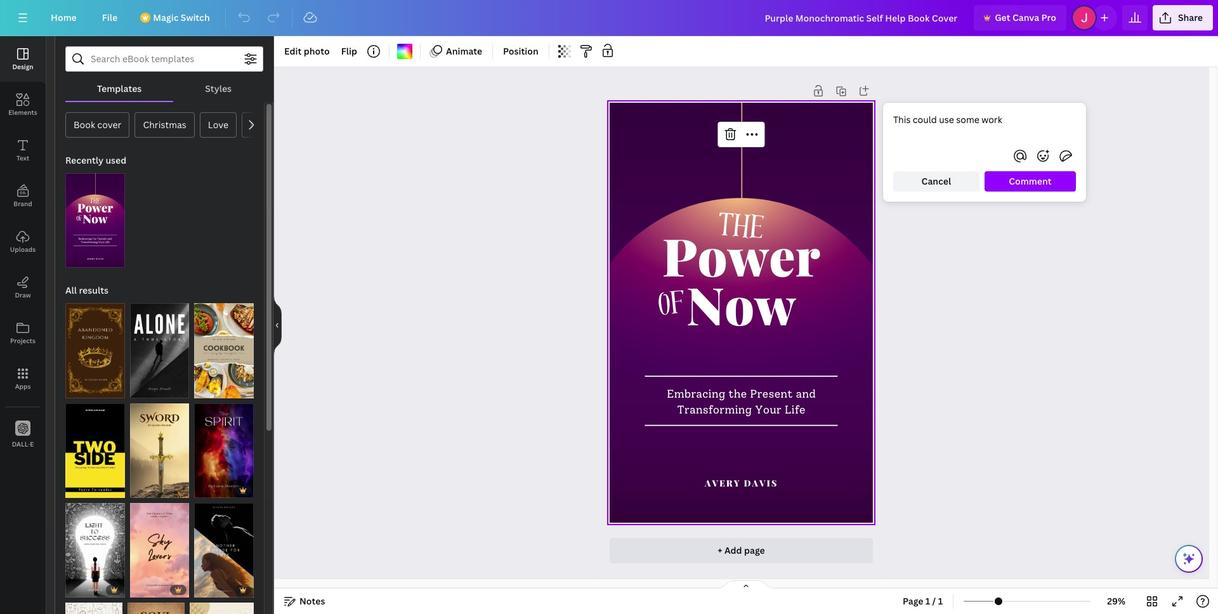 Task type: describe. For each thing, give the bounding box(es) containing it.
0 vertical spatial the
[[716, 201, 766, 258]]

black and yellow modern two side book cover image
[[65, 404, 125, 498]]

flip
[[341, 45, 357, 57]]

/
[[933, 595, 936, 607]]

use
[[940, 114, 955, 126]]

edit photo
[[284, 45, 330, 57]]

embracing
[[667, 387, 726, 401]]

purple monochromatic self help book cover image
[[65, 173, 125, 268]]

embracing the present and transforming your life
[[667, 387, 816, 417]]

29% button
[[1096, 592, 1137, 612]]

comment button
[[985, 171, 1076, 192]]

used
[[106, 154, 126, 166]]

book
[[74, 119, 95, 131]]

get
[[995, 11, 1011, 23]]

magic switch
[[153, 11, 210, 23]]

page 1 / 1
[[903, 595, 943, 607]]

edit
[[284, 45, 302, 57]]

colorful dark modern photo the spirit novel book cover group
[[194, 396, 254, 498]]

black and white modern minimalist love story book cover group
[[194, 496, 254, 598]]

life
[[785, 403, 806, 417]]

1 inside the colorful modern cookbook book cover group
[[201, 386, 204, 395]]

position button
[[498, 41, 544, 62]]

templates button
[[65, 77, 173, 101]]

share button
[[1153, 5, 1214, 30]]

design button
[[0, 36, 46, 82]]

photo
[[304, 45, 330, 57]]

present
[[750, 387, 793, 401]]

yellow fantasy novel book cover group
[[130, 396, 189, 498]]

1 of 2
[[201, 386, 219, 395]]

share
[[1179, 11, 1203, 23]]

christmas
[[143, 119, 186, 131]]

2 horizontal spatial 1
[[939, 595, 943, 607]]

29%
[[1108, 595, 1126, 607]]

canva assistant image
[[1182, 552, 1197, 567]]

your
[[755, 403, 782, 417]]

cancel
[[922, 175, 952, 187]]

projects
[[10, 336, 36, 345]]

Comment draft. Add a comment or @mention. text field
[[894, 113, 1076, 141]]

black and yellow modern two side book cover group
[[65, 396, 125, 498]]

animate
[[446, 45, 482, 57]]

projects button
[[0, 310, 46, 356]]

dall·e button
[[0, 412, 46, 458]]

brand
[[14, 199, 32, 208]]

love
[[208, 119, 229, 131]]

purple monochromatic self help book cover group
[[65, 166, 125, 268]]

recently
[[65, 154, 104, 166]]

add
[[725, 545, 742, 557]]

black and white  modern alone story book cover group
[[130, 296, 189, 398]]

brand button
[[0, 173, 46, 219]]

canva
[[1013, 11, 1040, 23]]

and
[[796, 387, 816, 401]]

position
[[503, 45, 539, 57]]

animate button
[[426, 41, 488, 62]]

results
[[79, 285, 109, 297]]

of inside the colorful modern cookbook book cover group
[[206, 386, 213, 395]]

black and white  modern alone story book cover image
[[130, 304, 189, 398]]

styles
[[205, 83, 232, 95]]

main menu bar
[[0, 0, 1219, 36]]

home
[[51, 11, 77, 23]]

black button
[[242, 112, 281, 138]]

golden hour sunset sky book cover image
[[130, 503, 189, 598]]

all
[[65, 285, 77, 297]]

notes button
[[279, 592, 330, 612]]

love button
[[200, 112, 237, 138]]

text
[[16, 154, 29, 162]]

file button
[[92, 5, 128, 30]]

page
[[745, 545, 765, 557]]

black white maximalism inspirational book cover group
[[65, 496, 125, 598]]

this could use some work
[[894, 114, 1003, 126]]

golden hour sunset sky book cover group
[[130, 496, 189, 598]]

apps
[[15, 382, 31, 391]]

apps button
[[0, 356, 46, 402]]

avery davis
[[705, 478, 778, 489]]

brown rusty mystery novel book cover group
[[127, 596, 185, 614]]

draw
[[15, 291, 31, 300]]



Task type: vqa. For each thing, say whether or not it's contained in the screenshot.
List
no



Task type: locate. For each thing, give the bounding box(es) containing it.
beige simple sketch illustration recipe book cover group
[[65, 596, 122, 614]]

book cover
[[74, 119, 121, 131]]

2
[[215, 386, 219, 395]]

design
[[12, 62, 33, 71]]

black and white modern minimalist love story book cover image
[[194, 503, 254, 598]]

magic switch button
[[133, 5, 220, 30]]

black white maximalism inspirational book cover image
[[65, 503, 125, 598]]

text button
[[0, 128, 46, 173]]

templates
[[97, 83, 142, 95]]

black
[[250, 119, 273, 131]]

notes
[[300, 595, 325, 607]]

this
[[894, 114, 911, 126]]

get canva pro button
[[974, 5, 1067, 30]]

1 vertical spatial of
[[206, 386, 213, 395]]

magic
[[153, 11, 179, 23]]

could
[[913, 114, 937, 126]]

all results
[[65, 285, 109, 297]]

avery
[[705, 478, 741, 489]]

1 left "/"
[[926, 595, 931, 607]]

the inside embracing the present and transforming your life
[[729, 387, 747, 401]]

dall·e
[[12, 440, 34, 448]]

0 horizontal spatial of
[[206, 386, 213, 395]]

power
[[663, 220, 821, 290]]

brown and orange elegant simple young adult fantasy book cover group
[[65, 296, 125, 398]]

pro
[[1042, 11, 1057, 23]]

brown aesthetic minimalist note book cover page a4 document group
[[190, 596, 254, 614]]

0 horizontal spatial 1
[[201, 386, 204, 395]]

edit photo button
[[279, 41, 335, 62]]

power now
[[663, 220, 821, 339]]

1 horizontal spatial of
[[657, 279, 688, 335]]

+
[[718, 545, 723, 557]]

elements
[[8, 108, 37, 117]]

draw button
[[0, 265, 46, 310]]

1 horizontal spatial 1
[[926, 595, 931, 607]]

Search eBook templates search field
[[91, 47, 238, 71]]

elements button
[[0, 82, 46, 128]]

+ add page button
[[610, 538, 873, 564]]

file
[[102, 11, 118, 23]]

home link
[[41, 5, 87, 30]]

work
[[982, 114, 1003, 126]]

hide image
[[274, 295, 282, 356]]

1 right "/"
[[939, 595, 943, 607]]

page
[[903, 595, 924, 607]]

0 vertical spatial of
[[657, 279, 688, 335]]

1 left the 2
[[201, 386, 204, 395]]

now
[[687, 269, 797, 339]]

uploads
[[10, 245, 36, 254]]

get canva pro
[[995, 11, 1057, 23]]

of
[[657, 279, 688, 335], [206, 386, 213, 395]]

colorful dark modern photo the spirit novel book cover image
[[194, 404, 254, 498]]

brown aesthetic minimalist note book cover page a4 document image
[[190, 603, 254, 614]]

styles button
[[173, 77, 263, 101]]

colorful modern cookbook book cover group
[[194, 296, 254, 398]]

Design title text field
[[755, 5, 969, 30]]

uploads button
[[0, 219, 46, 265]]

recently used
[[65, 154, 126, 166]]

side panel tab list
[[0, 36, 46, 458]]

1 vertical spatial the
[[729, 387, 747, 401]]

+ add page
[[718, 545, 765, 557]]

cancel button
[[894, 171, 980, 192]]

yellow fantasy novel book cover image
[[130, 404, 189, 498]]

show pages image
[[716, 580, 777, 590]]

brown rusty mystery novel book cover image
[[127, 603, 185, 614]]

brown and orange elegant simple young adult fantasy book cover image
[[65, 304, 125, 398]]

transforming
[[677, 403, 752, 417]]

book cover button
[[65, 112, 130, 138]]

some
[[957, 114, 980, 126]]

switch
[[181, 11, 210, 23]]

davis
[[744, 478, 778, 489]]

flip button
[[336, 41, 362, 62]]

no color image
[[397, 44, 413, 59]]

comment
[[1009, 175, 1052, 187]]

cover
[[97, 119, 121, 131]]

1
[[201, 386, 204, 395], [926, 595, 931, 607], [939, 595, 943, 607]]

christmas button
[[135, 112, 195, 138]]



